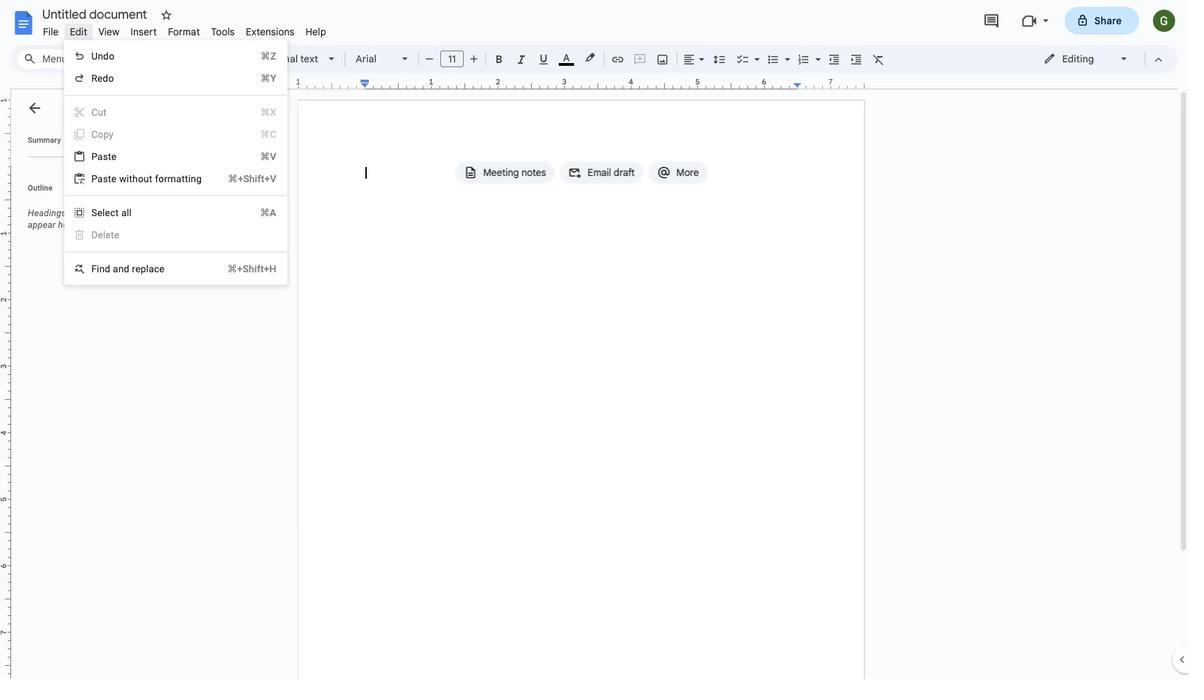 Task type: vqa. For each thing, say whether or not it's contained in the screenshot.


Task type: describe. For each thing, give the bounding box(es) containing it.
file menu item
[[37, 24, 64, 40]]

d e lete
[[91, 229, 119, 241]]

text color image
[[559, 49, 574, 66]]

outline
[[28, 183, 52, 192]]

⌘x element
[[244, 105, 276, 119]]

to
[[103, 208, 111, 218]]

format menu item
[[162, 24, 206, 40]]

1
[[296, 77, 300, 87]]

⌘z
[[261, 50, 276, 62]]

Star checkbox
[[157, 6, 176, 25]]

replace
[[132, 263, 165, 275]]

menu item containing cu
[[65, 101, 287, 123]]

edit
[[70, 26, 87, 38]]

find and replace f element
[[91, 263, 169, 275]]

⌘a element
[[243, 206, 276, 220]]

right margin image
[[794, 78, 864, 89]]

here.
[[58, 220, 78, 230]]

⌘c
[[260, 129, 276, 140]]

a
[[121, 207, 127, 218]]

edo
[[97, 72, 114, 84]]

left margin image
[[299, 78, 369, 89]]

editing
[[1062, 53, 1094, 65]]

help
[[306, 26, 326, 38]]

formatting
[[155, 173, 202, 184]]

select
[[91, 207, 119, 218]]

menu inside application
[[64, 40, 287, 285]]

paste p element
[[91, 151, 121, 162]]

⌘y
[[260, 72, 276, 84]]

⌘c element
[[243, 128, 276, 141]]

extensions menu item
[[240, 24, 300, 40]]

arial option
[[356, 49, 394, 69]]

view menu item
[[93, 24, 125, 40]]

extensions
[[246, 26, 294, 38]]

summary heading
[[28, 135, 61, 146]]

t
[[103, 106, 107, 118]]

normal text
[[265, 53, 318, 65]]

f
[[91, 263, 97, 275]]

menu bar inside "menu bar" banner
[[37, 18, 332, 41]]

tools
[[211, 26, 235, 38]]

⌘+shift+v element
[[211, 172, 276, 186]]

menu item containing c
[[65, 123, 287, 146]]

d
[[91, 229, 98, 241]]

ut
[[144, 173, 152, 184]]

p
[[91, 151, 97, 162]]

share button
[[1065, 7, 1139, 35]]

f ind and replace
[[91, 263, 165, 275]]

lete
[[103, 229, 119, 241]]

r
[[91, 72, 97, 84]]

opy
[[98, 129, 114, 140]]

e
[[98, 229, 103, 241]]

document
[[128, 208, 169, 218]]

cu
[[91, 106, 103, 118]]

⌘v
[[260, 151, 276, 162]]

appear
[[28, 220, 56, 230]]

⌘+shift+v
[[228, 173, 276, 184]]

c
[[91, 129, 98, 140]]

mode and view toolbar
[[1033, 45, 1170, 73]]

cu t
[[91, 106, 107, 118]]

add
[[85, 208, 100, 218]]

select all a element
[[91, 207, 136, 218]]

edit menu item
[[64, 24, 93, 40]]



Task type: locate. For each thing, give the bounding box(es) containing it.
u ndo
[[91, 50, 114, 62]]

highlight color image
[[582, 49, 598, 66]]

Font size text field
[[441, 51, 463, 67]]

paste with o ut formatting
[[91, 173, 202, 184]]

Rename text field
[[37, 6, 155, 22]]

editing button
[[1034, 49, 1138, 69]]

undo u element
[[91, 50, 119, 62]]

menu bar containing file
[[37, 18, 332, 41]]

will
[[171, 208, 185, 218]]

Menus field
[[17, 49, 87, 69]]

normal
[[265, 53, 298, 65]]

⌘z element
[[244, 49, 276, 63]]

copy c element
[[91, 129, 118, 140]]

menu containing u
[[64, 40, 287, 285]]

redo r element
[[91, 72, 118, 84]]

o
[[138, 173, 144, 184]]

share
[[1094, 15, 1122, 27]]

c opy
[[91, 129, 114, 140]]

delete e element
[[91, 229, 124, 241]]

outline heading
[[11, 182, 200, 202]]

file
[[43, 26, 59, 38]]

u
[[91, 50, 98, 62]]

⌘+shift+h element
[[211, 262, 276, 276]]

⌘+shift+h
[[227, 263, 276, 275]]

⌘y element
[[244, 71, 276, 85]]

p aste
[[91, 151, 117, 162]]

tools menu item
[[206, 24, 240, 40]]

arial
[[356, 53, 377, 65]]

ind
[[97, 263, 110, 275]]

summary
[[28, 136, 61, 144]]

menu bar
[[37, 18, 332, 41]]

menu bar banner
[[0, 0, 1189, 679]]

ll
[[127, 207, 132, 218]]

document outline element
[[11, 89, 200, 679]]

line & paragraph spacing image
[[712, 49, 728, 69]]

format
[[168, 26, 200, 38]]

insert menu item
[[125, 24, 162, 40]]

insert image image
[[655, 49, 671, 69]]

and
[[113, 263, 129, 275]]

Font size field
[[440, 51, 469, 68]]

paste
[[91, 173, 117, 184]]

the
[[113, 208, 126, 218]]

aste
[[97, 151, 117, 162]]

with
[[119, 173, 138, 184]]

cut t element
[[91, 106, 111, 118]]

help menu item
[[300, 24, 332, 40]]

select a ll
[[91, 207, 132, 218]]

you
[[68, 208, 83, 218]]

⌘x
[[260, 106, 276, 118]]

⌘a
[[260, 207, 276, 218]]

r edo
[[91, 72, 114, 84]]

checklist menu image
[[751, 50, 760, 55]]

application
[[0, 0, 1189, 679]]

menu
[[64, 40, 287, 285]]

top margin image
[[0, 101, 10, 171]]

bulleted list menu image
[[781, 50, 790, 55]]

insert
[[131, 26, 157, 38]]

application containing share
[[0, 0, 1189, 679]]

view
[[98, 26, 119, 38]]

menu item containing d
[[73, 228, 276, 242]]

menu item
[[65, 101, 287, 123], [65, 123, 287, 146], [73, 228, 276, 242]]

text
[[300, 53, 318, 65]]

ndo
[[98, 50, 114, 62]]

paste without formatting o element
[[91, 173, 206, 184]]

⌘v element
[[243, 150, 276, 164]]

headings you add to the document will appear here.
[[28, 208, 185, 230]]

headings
[[28, 208, 66, 218]]

styles list. normal text selected. option
[[265, 49, 320, 69]]

main toolbar
[[86, 0, 929, 394]]



